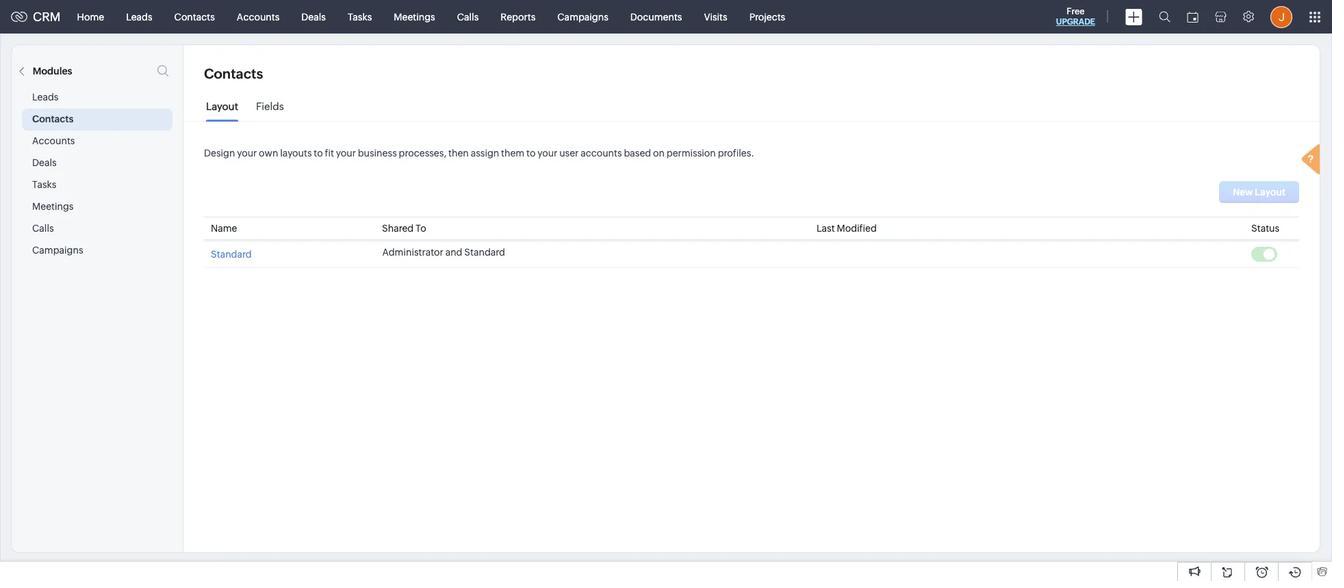 Task type: locate. For each thing, give the bounding box(es) containing it.
create menu element
[[1117, 0, 1151, 33]]

permission
[[667, 148, 716, 159]]

layouts
[[280, 148, 312, 159]]

accounts
[[237, 11, 279, 22], [32, 136, 75, 146]]

reports link
[[490, 0, 546, 33]]

1 horizontal spatial standard
[[464, 247, 505, 258]]

projects
[[749, 11, 785, 22]]

tasks inside "link"
[[348, 11, 372, 22]]

profile image
[[1270, 6, 1292, 28]]

your left own on the left top of page
[[237, 148, 257, 159]]

tasks
[[348, 11, 372, 22], [32, 179, 56, 190]]

1 vertical spatial meetings
[[32, 201, 74, 212]]

0 horizontal spatial to
[[314, 148, 323, 159]]

standard right and
[[464, 247, 505, 258]]

2 horizontal spatial your
[[538, 148, 557, 159]]

0 horizontal spatial deals
[[32, 157, 57, 168]]

deals inside the deals link
[[301, 11, 326, 22]]

your
[[237, 148, 257, 159], [336, 148, 356, 159], [538, 148, 557, 159]]

free upgrade
[[1056, 6, 1095, 27]]

crm
[[33, 10, 61, 24]]

1 vertical spatial campaigns
[[32, 245, 83, 256]]

your right fit
[[336, 148, 356, 159]]

then
[[448, 148, 469, 159]]

search image
[[1159, 11, 1170, 23]]

your left user
[[538, 148, 557, 159]]

1 horizontal spatial campaigns
[[557, 11, 608, 22]]

calls link
[[446, 0, 490, 33]]

tasks link
[[337, 0, 383, 33]]

last modified
[[817, 223, 877, 234]]

leads down modules
[[32, 92, 59, 103]]

1 horizontal spatial to
[[526, 148, 536, 159]]

0 horizontal spatial leads
[[32, 92, 59, 103]]

deals
[[301, 11, 326, 22], [32, 157, 57, 168]]

1 vertical spatial accounts
[[32, 136, 75, 146]]

campaigns link
[[546, 0, 619, 33]]

calls
[[457, 11, 479, 22], [32, 223, 54, 234]]

0 vertical spatial accounts
[[237, 11, 279, 22]]

contacts right leads 'link'
[[174, 11, 215, 22]]

assign
[[471, 148, 499, 159]]

layout link
[[206, 101, 238, 123]]

0 horizontal spatial your
[[237, 148, 257, 159]]

business
[[358, 148, 397, 159]]

1 horizontal spatial leads
[[126, 11, 152, 22]]

leads right home link
[[126, 11, 152, 22]]

1 horizontal spatial tasks
[[348, 11, 372, 22]]

create menu image
[[1125, 9, 1142, 25]]

to
[[314, 148, 323, 159], [526, 148, 536, 159]]

2 to from the left
[[526, 148, 536, 159]]

to right them
[[526, 148, 536, 159]]

0 vertical spatial calls
[[457, 11, 479, 22]]

0 vertical spatial tasks
[[348, 11, 372, 22]]

status
[[1251, 223, 1279, 234]]

deals link
[[290, 0, 337, 33]]

home link
[[66, 0, 115, 33]]

0 vertical spatial leads
[[126, 11, 152, 22]]

1 vertical spatial tasks
[[32, 179, 56, 190]]

1 horizontal spatial accounts
[[237, 11, 279, 22]]

0 horizontal spatial calls
[[32, 223, 54, 234]]

0 vertical spatial campaigns
[[557, 11, 608, 22]]

1 your from the left
[[237, 148, 257, 159]]

home
[[77, 11, 104, 22]]

0 vertical spatial contacts
[[174, 11, 215, 22]]

None button
[[1219, 181, 1299, 203]]

contacts down modules
[[32, 114, 74, 125]]

standard down name
[[211, 249, 252, 260]]

0 vertical spatial deals
[[301, 11, 326, 22]]

projects link
[[738, 0, 796, 33]]

visits
[[704, 11, 727, 22]]

meetings
[[394, 11, 435, 22], [32, 201, 74, 212]]

leads inside leads 'link'
[[126, 11, 152, 22]]

based
[[624, 148, 651, 159]]

0 horizontal spatial tasks
[[32, 179, 56, 190]]

1 horizontal spatial calls
[[457, 11, 479, 22]]

0 horizontal spatial campaigns
[[32, 245, 83, 256]]

1 horizontal spatial your
[[336, 148, 356, 159]]

to left fit
[[314, 148, 323, 159]]

0 horizontal spatial accounts
[[32, 136, 75, 146]]

standard
[[464, 247, 505, 258], [211, 249, 252, 260]]

1 horizontal spatial meetings
[[394, 11, 435, 22]]

campaigns
[[557, 11, 608, 22], [32, 245, 83, 256]]

processes,
[[399, 148, 446, 159]]

accounts link
[[226, 0, 290, 33]]

0 horizontal spatial meetings
[[32, 201, 74, 212]]

leads
[[126, 11, 152, 22], [32, 92, 59, 103]]

contacts up layout
[[204, 66, 263, 81]]

design
[[204, 148, 235, 159]]

administrator
[[382, 247, 443, 258]]

1 horizontal spatial deals
[[301, 11, 326, 22]]

contacts
[[174, 11, 215, 22], [204, 66, 263, 81], [32, 114, 74, 125]]



Task type: describe. For each thing, give the bounding box(es) containing it.
name
[[211, 223, 237, 234]]

layout
[[206, 101, 238, 112]]

fit
[[325, 148, 334, 159]]

documents link
[[619, 0, 693, 33]]

1 vertical spatial contacts
[[204, 66, 263, 81]]

shared to
[[382, 223, 426, 234]]

on
[[653, 148, 665, 159]]

reports
[[501, 11, 535, 22]]

free
[[1067, 6, 1085, 16]]

3 your from the left
[[538, 148, 557, 159]]

upgrade
[[1056, 17, 1095, 27]]

to
[[416, 223, 426, 234]]

contacts inside contacts link
[[174, 11, 215, 22]]

1 vertical spatial deals
[[32, 157, 57, 168]]

1 vertical spatial leads
[[32, 92, 59, 103]]

administrator and standard
[[382, 247, 505, 258]]

modified
[[837, 223, 877, 234]]

leads link
[[115, 0, 163, 33]]

0 vertical spatial meetings
[[394, 11, 435, 22]]

them
[[501, 148, 524, 159]]

own
[[259, 148, 278, 159]]

2 vertical spatial contacts
[[32, 114, 74, 125]]

0 horizontal spatial standard
[[211, 249, 252, 260]]

calendar image
[[1187, 11, 1199, 22]]

2 your from the left
[[336, 148, 356, 159]]

crm link
[[11, 10, 61, 24]]

shared
[[382, 223, 414, 234]]

campaigns inside campaigns link
[[557, 11, 608, 22]]

fields
[[256, 101, 284, 112]]

1 vertical spatial calls
[[32, 223, 54, 234]]

last
[[817, 223, 835, 234]]

fields link
[[256, 101, 284, 123]]

visits link
[[693, 0, 738, 33]]

design your own layouts to fit your business processes, then assign them to your user accounts based on permission profiles.
[[204, 148, 754, 159]]

meetings link
[[383, 0, 446, 33]]

profiles.
[[718, 148, 754, 159]]

accounts
[[581, 148, 622, 159]]

documents
[[630, 11, 682, 22]]

1 to from the left
[[314, 148, 323, 159]]

modules
[[33, 66, 72, 77]]

user
[[559, 148, 579, 159]]

profile element
[[1262, 0, 1301, 33]]

and
[[445, 247, 462, 258]]

search element
[[1151, 0, 1179, 34]]

standard link
[[211, 247, 252, 260]]

contacts link
[[163, 0, 226, 33]]



Task type: vqa. For each thing, say whether or not it's contained in the screenshot.
Design your own layouts to fit your business processes, then assign them to your user accounts based on permission profiles.
yes



